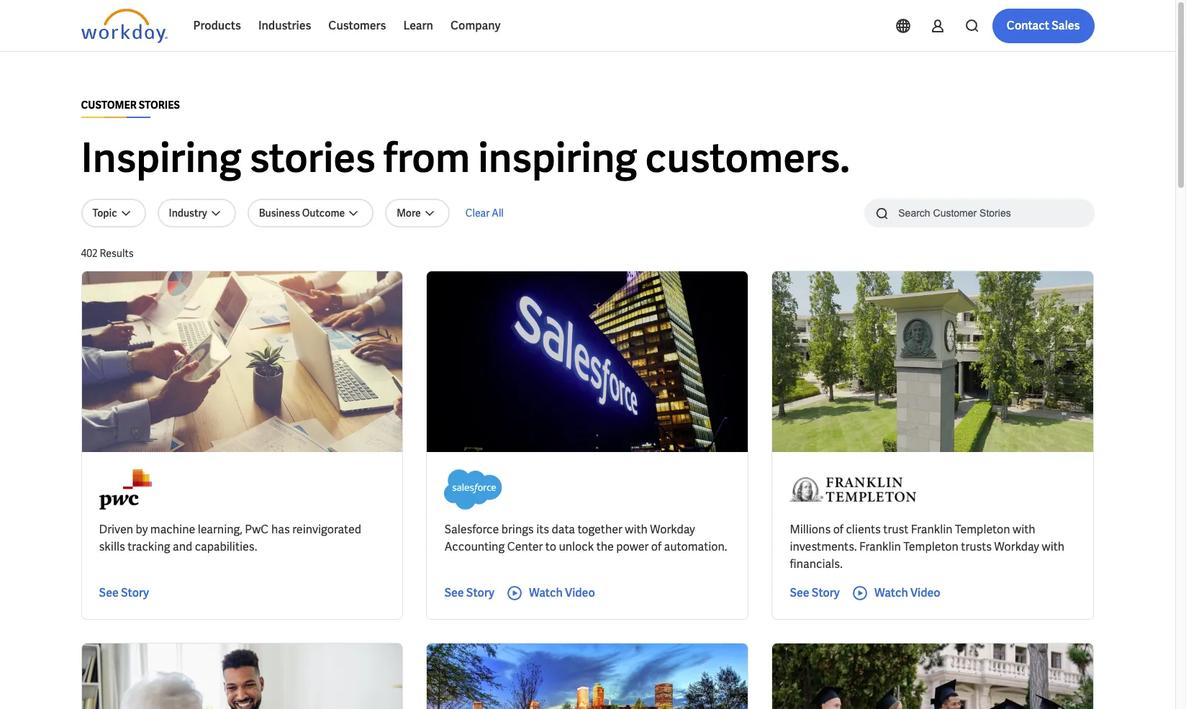 Task type: locate. For each thing, give the bounding box(es) containing it.
watch video link
[[506, 585, 595, 602], [852, 585, 941, 602]]

2 watch video link from the left
[[852, 585, 941, 602]]

contact sales
[[1007, 18, 1081, 33]]

of right 'power'
[[652, 539, 662, 555]]

1 horizontal spatial with
[[1013, 522, 1036, 537]]

0 horizontal spatial see
[[99, 586, 119, 601]]

see story
[[99, 586, 149, 601], [445, 586, 495, 601], [790, 586, 840, 601]]

video
[[565, 586, 595, 601], [911, 586, 941, 601]]

watch video down to on the bottom left of page
[[529, 586, 595, 601]]

2 see story from the left
[[445, 586, 495, 601]]

franklin
[[912, 522, 953, 537], [860, 539, 902, 555]]

watch down to on the bottom left of page
[[529, 586, 563, 601]]

see story down skills
[[99, 586, 149, 601]]

see story link down financials.
[[790, 585, 840, 602]]

accounting
[[445, 539, 505, 555]]

2 horizontal spatial see story link
[[790, 585, 840, 602]]

from
[[384, 132, 470, 184]]

story for salesforce brings its data together with workday accounting center to unlock the power of automation.
[[467, 586, 495, 601]]

clear all
[[466, 207, 504, 220]]

customer
[[81, 99, 137, 112]]

1 horizontal spatial video
[[911, 586, 941, 601]]

2 story from the left
[[467, 586, 495, 601]]

1 vertical spatial workday
[[995, 539, 1040, 555]]

watch video link down millions of clients trust franklin templeton with investments. franklin templeton trusts workday with financials.
[[852, 585, 941, 602]]

power
[[617, 539, 649, 555]]

0 horizontal spatial watch video link
[[506, 585, 595, 602]]

watch video link for center
[[506, 585, 595, 602]]

0 horizontal spatial see story
[[99, 586, 149, 601]]

0 vertical spatial workday
[[651, 522, 696, 537]]

franklin right 'trust' at the bottom right of the page
[[912, 522, 953, 537]]

video for templeton
[[911, 586, 941, 601]]

1 watch video from the left
[[529, 586, 595, 601]]

see
[[99, 586, 119, 601], [445, 586, 464, 601], [790, 586, 810, 601]]

skills
[[99, 539, 125, 555]]

see story link
[[99, 585, 149, 602], [445, 585, 495, 602], [790, 585, 840, 602]]

0 horizontal spatial watch
[[529, 586, 563, 601]]

learn
[[404, 18, 434, 33]]

1 video from the left
[[565, 586, 595, 601]]

workday right trusts
[[995, 539, 1040, 555]]

of
[[834, 522, 844, 537], [652, 539, 662, 555]]

pricewaterhousecoopers global licensing services corporation (pwc) image
[[99, 470, 152, 510]]

2 see from the left
[[445, 586, 464, 601]]

1 see story link from the left
[[99, 585, 149, 602]]

1 vertical spatial of
[[652, 539, 662, 555]]

pwc
[[245, 522, 269, 537]]

of inside millions of clients trust franklin templeton with investments. franklin templeton trusts workday with financials.
[[834, 522, 844, 537]]

3 see story link from the left
[[790, 585, 840, 602]]

templeton
[[956, 522, 1011, 537], [904, 539, 959, 555]]

of up the investments. on the bottom right
[[834, 522, 844, 537]]

watch video
[[529, 586, 595, 601], [875, 586, 941, 601]]

1 horizontal spatial workday
[[995, 539, 1040, 555]]

topic button
[[81, 199, 146, 228]]

0 vertical spatial of
[[834, 522, 844, 537]]

0 horizontal spatial workday
[[651, 522, 696, 537]]

1 see from the left
[[99, 586, 119, 601]]

more button
[[385, 199, 450, 228]]

topic
[[93, 207, 117, 220]]

2 horizontal spatial story
[[812, 586, 840, 601]]

templeton down 'trust' at the bottom right of the page
[[904, 539, 959, 555]]

0 horizontal spatial story
[[121, 586, 149, 601]]

see for millions of clients trust franklin templeton with investments. franklin templeton trusts workday with financials.
[[790, 586, 810, 601]]

2 horizontal spatial see story
[[790, 586, 840, 601]]

outcome
[[302, 207, 345, 220]]

402
[[81, 247, 98, 260]]

watch video down millions of clients trust franklin templeton with investments. franklin templeton trusts workday with financials.
[[875, 586, 941, 601]]

with
[[625, 522, 648, 537], [1013, 522, 1036, 537], [1043, 539, 1065, 555]]

see story down financials.
[[790, 586, 840, 601]]

see story for millions of clients trust franklin templeton with investments. franklin templeton trusts workday with financials.
[[790, 586, 840, 601]]

franklin down 'trust' at the bottom right of the page
[[860, 539, 902, 555]]

workday up automation.
[[651, 522, 696, 537]]

1 horizontal spatial watch
[[875, 586, 909, 601]]

customer stories
[[81, 99, 180, 112]]

see story link down accounting
[[445, 585, 495, 602]]

0 vertical spatial franklin
[[912, 522, 953, 537]]

1 horizontal spatial watch video link
[[852, 585, 941, 602]]

1 horizontal spatial see story link
[[445, 585, 495, 602]]

0 horizontal spatial video
[[565, 586, 595, 601]]

trusts
[[962, 539, 993, 555]]

story
[[121, 586, 149, 601], [467, 586, 495, 601], [812, 586, 840, 601]]

its
[[537, 522, 550, 537]]

contact sales link
[[993, 9, 1095, 43]]

see down skills
[[99, 586, 119, 601]]

2 horizontal spatial see
[[790, 586, 810, 601]]

3 see from the left
[[790, 586, 810, 601]]

driven
[[99, 522, 133, 537]]

video down millions of clients trust franklin templeton with investments. franklin templeton trusts workday with financials.
[[911, 586, 941, 601]]

1 horizontal spatial franklin
[[912, 522, 953, 537]]

see story for salesforce brings its data together with workday accounting center to unlock the power of automation.
[[445, 586, 495, 601]]

story down accounting
[[467, 586, 495, 601]]

0 horizontal spatial see story link
[[99, 585, 149, 602]]

watch down millions of clients trust franklin templeton with investments. franklin templeton trusts workday with financials.
[[875, 586, 909, 601]]

reinvigorated
[[293, 522, 362, 537]]

watch video link for franklin
[[852, 585, 941, 602]]

1 horizontal spatial of
[[834, 522, 844, 537]]

see for salesforce brings its data together with workday accounting center to unlock the power of automation.
[[445, 586, 464, 601]]

story down financials.
[[812, 586, 840, 601]]

see down accounting
[[445, 586, 464, 601]]

products
[[193, 18, 241, 33]]

1 story from the left
[[121, 586, 149, 601]]

1 horizontal spatial see story
[[445, 586, 495, 601]]

0 horizontal spatial of
[[652, 539, 662, 555]]

watch video link down to on the bottom left of page
[[506, 585, 595, 602]]

story down the tracking
[[121, 586, 149, 601]]

0 horizontal spatial watch video
[[529, 586, 595, 601]]

of inside salesforce brings its data together with workday accounting center to unlock the power of automation.
[[652, 539, 662, 555]]

millions of clients trust franklin templeton with investments. franklin templeton trusts workday with financials.
[[790, 522, 1065, 572]]

see story down accounting
[[445, 586, 495, 601]]

2 see story link from the left
[[445, 585, 495, 602]]

2 video from the left
[[911, 586, 941, 601]]

see story link down skills
[[99, 585, 149, 602]]

watch for center
[[529, 586, 563, 601]]

1 horizontal spatial watch video
[[875, 586, 941, 601]]

1 watch from the left
[[529, 586, 563, 601]]

see down financials.
[[790, 586, 810, 601]]

story for millions of clients trust franklin templeton with investments. franklin templeton trusts workday with financials.
[[812, 586, 840, 601]]

3 see story from the left
[[790, 586, 840, 601]]

0 horizontal spatial franklin
[[860, 539, 902, 555]]

contact
[[1007, 18, 1050, 33]]

video for to
[[565, 586, 595, 601]]

business
[[259, 207, 300, 220]]

2 watch video from the left
[[875, 586, 941, 601]]

3 story from the left
[[812, 586, 840, 601]]

by
[[136, 522, 148, 537]]

1 horizontal spatial see
[[445, 586, 464, 601]]

brings
[[502, 522, 534, 537]]

to
[[546, 539, 557, 555]]

402 results
[[81, 247, 134, 260]]

workday
[[651, 522, 696, 537], [995, 539, 1040, 555]]

templeton up trusts
[[956, 522, 1011, 537]]

2 watch from the left
[[875, 586, 909, 601]]

1 watch video link from the left
[[506, 585, 595, 602]]

0 horizontal spatial with
[[625, 522, 648, 537]]

investments.
[[790, 539, 858, 555]]

1 horizontal spatial story
[[467, 586, 495, 601]]

inspiring stories from inspiring customers.
[[81, 132, 851, 184]]

video down unlock
[[565, 586, 595, 601]]

watch
[[529, 586, 563, 601], [875, 586, 909, 601]]

customers.
[[646, 132, 851, 184]]

see story link for salesforce brings its data together with workday accounting center to unlock the power of automation.
[[445, 585, 495, 602]]



Task type: describe. For each thing, give the bounding box(es) containing it.
with inside salesforce brings its data together with workday accounting center to unlock the power of automation.
[[625, 522, 648, 537]]

tracking
[[128, 539, 170, 555]]

business outcome
[[259, 207, 345, 220]]

results
[[100, 247, 134, 260]]

customers
[[329, 18, 386, 33]]

all
[[492, 207, 504, 220]]

the
[[597, 539, 614, 555]]

Search Customer Stories text field
[[890, 200, 1067, 225]]

industries button
[[250, 9, 320, 43]]

millions
[[790, 522, 831, 537]]

customers button
[[320, 9, 395, 43]]

company button
[[442, 9, 510, 43]]

data
[[552, 522, 575, 537]]

inspiring
[[81, 132, 242, 184]]

clear all button
[[461, 199, 508, 228]]

automation.
[[664, 539, 728, 555]]

industries
[[258, 18, 311, 33]]

center
[[507, 539, 543, 555]]

company
[[451, 18, 501, 33]]

together
[[578, 522, 623, 537]]

1 vertical spatial franklin
[[860, 539, 902, 555]]

watch video for to
[[529, 586, 595, 601]]

2 horizontal spatial with
[[1043, 539, 1065, 555]]

products button
[[185, 9, 250, 43]]

clear
[[466, 207, 490, 220]]

driven by machine learning, pwc has reinvigorated skills tracking and capabilities.
[[99, 522, 362, 555]]

clients
[[847, 522, 881, 537]]

and
[[173, 539, 193, 555]]

1 vertical spatial templeton
[[904, 539, 959, 555]]

has
[[271, 522, 290, 537]]

learning,
[[198, 522, 243, 537]]

more
[[397, 207, 421, 220]]

salesforce brings its data together with workday accounting center to unlock the power of automation.
[[445, 522, 728, 555]]

see story link for millions of clients trust franklin templeton with investments. franklin templeton trusts workday with financials.
[[790, 585, 840, 602]]

business outcome button
[[248, 199, 374, 228]]

go to the homepage image
[[81, 9, 167, 43]]

capabilities.
[[195, 539, 257, 555]]

industry button
[[157, 199, 236, 228]]

salesforce.com image
[[445, 470, 503, 510]]

workday inside millions of clients trust franklin templeton with investments. franklin templeton trusts workday with financials.
[[995, 539, 1040, 555]]

0 vertical spatial templeton
[[956, 522, 1011, 537]]

financials.
[[790, 557, 843, 572]]

inspiring
[[478, 132, 638, 184]]

machine
[[150, 522, 195, 537]]

trust
[[884, 522, 909, 537]]

unlock
[[559, 539, 594, 555]]

watch video for templeton
[[875, 586, 941, 601]]

1 see story from the left
[[99, 586, 149, 601]]

watch for franklin
[[875, 586, 909, 601]]

franklin templeton companies, llc image
[[790, 470, 917, 510]]

workday inside salesforce brings its data together with workday accounting center to unlock the power of automation.
[[651, 522, 696, 537]]

stories
[[139, 99, 180, 112]]

stories
[[250, 132, 376, 184]]

sales
[[1052, 18, 1081, 33]]

learn button
[[395, 9, 442, 43]]

salesforce
[[445, 522, 499, 537]]

industry
[[169, 207, 207, 220]]



Task type: vqa. For each thing, say whether or not it's contained in the screenshot.
"Watch Video" link
yes



